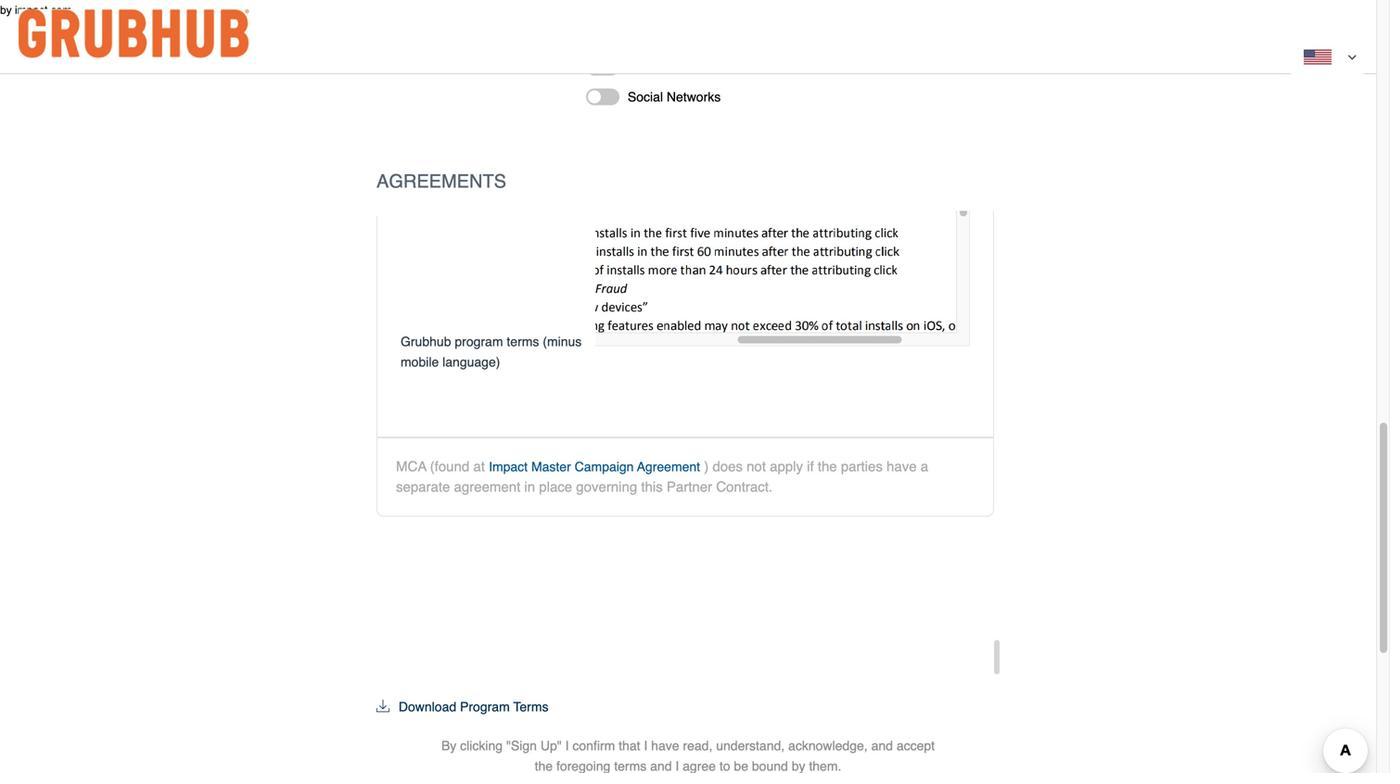 Task type: describe. For each thing, give the bounding box(es) containing it.
clicking
[[460, 739, 503, 754]]

"sign
[[507, 739, 537, 754]]

language)
[[443, 355, 500, 370]]

the inside by clicking "sign up" i confirm that i have read, understand, acknowledge, and accept the foregoing terms  and i agree to be bound by them.
[[535, 759, 553, 774]]

master
[[532, 460, 571, 475]]

be
[[734, 759, 749, 774]]

by inside by clicking "sign up" i confirm that i have read, understand, acknowledge, and accept the foregoing terms  and i agree to be bound by them.
[[792, 759, 806, 774]]

campaign
[[575, 460, 634, 475]]

terms inside grubhub program terms (minus mobile language)
[[507, 334, 539, 349]]

have inside by clicking "sign up" i confirm that i have read, understand, acknowledge, and accept the foregoing terms  and i agree to be bound by them.
[[652, 739, 680, 754]]

social
[[628, 90, 663, 104]]

them.
[[809, 759, 842, 774]]

bound
[[752, 759, 788, 774]]

grubhub
[[401, 334, 451, 349]]

read,
[[683, 739, 713, 754]]

download program terms link
[[377, 700, 549, 715]]

program
[[460, 700, 510, 715]]

up"
[[541, 739, 562, 754]]

confirm
[[573, 739, 615, 754]]

partner
[[667, 479, 713, 495]]

place
[[539, 479, 573, 495]]

the inside ) does not apply if the parties have a separate agreement in place governing this partner contract.
[[818, 459, 838, 475]]

0 horizontal spatial i
[[566, 739, 569, 754]]

at
[[474, 459, 485, 475]]

by impact.com
[[0, 4, 72, 16]]

terms
[[514, 700, 549, 715]]

grubhub program terms (minus mobile language)
[[401, 334, 582, 370]]



Task type: locate. For each thing, give the bounding box(es) containing it.
acknowledge,
[[789, 739, 868, 754]]

social networks
[[628, 90, 721, 104]]

the down up"
[[535, 759, 553, 774]]

1 horizontal spatial the
[[818, 459, 838, 475]]

mobile
[[401, 355, 439, 370]]

have
[[887, 459, 917, 475], [652, 739, 680, 754]]

i
[[566, 739, 569, 754], [644, 739, 648, 754], [676, 759, 679, 774]]

parties
[[841, 459, 883, 475]]

and left accept on the right bottom of the page
[[872, 739, 893, 754]]

not
[[747, 459, 766, 475]]

1 horizontal spatial i
[[644, 739, 648, 754]]

1 vertical spatial the
[[535, 759, 553, 774]]

and
[[872, 739, 893, 754], [651, 759, 672, 774]]

1 vertical spatial by
[[792, 759, 806, 774]]

0 horizontal spatial and
[[651, 759, 672, 774]]

agreement
[[637, 460, 701, 475]]

by clicking "sign up" i confirm that i have read, understand, acknowledge, and accept the foregoing terms  and i agree to be bound by them.
[[442, 739, 935, 774]]

0 vertical spatial by
[[0, 4, 12, 16]]

2 horizontal spatial i
[[676, 759, 679, 774]]

1 horizontal spatial have
[[887, 459, 917, 475]]

governing
[[576, 479, 638, 495]]

have inside ) does not apply if the parties have a separate agreement in place governing this partner contract.
[[887, 459, 917, 475]]

does
[[713, 459, 743, 475]]

separate
[[396, 479, 450, 495]]

1 vertical spatial and
[[651, 759, 672, 774]]

0 horizontal spatial by
[[0, 4, 12, 16]]

mca (found at impact master campaign agreement
[[396, 459, 701, 475]]

) does not apply if the parties have a separate agreement in place governing this partner contract.
[[396, 459, 929, 495]]

foregoing
[[557, 759, 611, 774]]

impact.com
[[15, 4, 72, 16]]

contract.
[[716, 479, 773, 495]]

program
[[455, 334, 503, 349]]

by left impact.com
[[0, 4, 12, 16]]

have left 'a' at the bottom right
[[887, 459, 917, 475]]

i right that
[[644, 739, 648, 754]]

in
[[525, 479, 535, 495]]

terms
[[507, 334, 539, 349], [614, 759, 647, 774]]

that
[[619, 739, 641, 754]]

understand,
[[717, 739, 785, 754]]

)
[[704, 459, 709, 475]]

and left agree
[[651, 759, 672, 774]]

if
[[807, 459, 814, 475]]

0 vertical spatial have
[[887, 459, 917, 475]]

agreements
[[377, 171, 507, 192]]

apply
[[770, 459, 803, 475]]

0 horizontal spatial the
[[535, 759, 553, 774]]

impact
[[489, 460, 528, 475]]

the
[[818, 459, 838, 475], [535, 759, 553, 774]]

by left them.
[[792, 759, 806, 774]]

0 vertical spatial the
[[818, 459, 838, 475]]

this
[[641, 479, 663, 495]]

by
[[442, 739, 457, 754]]

1 horizontal spatial and
[[872, 739, 893, 754]]

mca
[[396, 459, 427, 475]]

impact master campaign agreement link
[[489, 460, 701, 475]]

terms inside by clicking "sign up" i confirm that i have read, understand, acknowledge, and accept the foregoing terms  and i agree to be bound by them.
[[614, 759, 647, 774]]

1 vertical spatial have
[[652, 739, 680, 754]]

mobile
[[628, 60, 666, 75]]

a
[[921, 459, 929, 475]]

by
[[0, 4, 12, 16], [792, 759, 806, 774]]

agree
[[683, 759, 716, 774]]

(found
[[430, 459, 470, 475]]

download program terms
[[399, 700, 549, 715]]

0 horizontal spatial terms
[[507, 334, 539, 349]]

the right if
[[818, 459, 838, 475]]

have left read,
[[652, 739, 680, 754]]

terms down that
[[614, 759, 647, 774]]

(minus
[[543, 334, 582, 349]]

to
[[720, 759, 731, 774]]

0 vertical spatial terms
[[507, 334, 539, 349]]

networks
[[667, 90, 721, 104]]

accept
[[897, 739, 935, 754]]

i left agree
[[676, 759, 679, 774]]

agreement
[[454, 479, 521, 495]]

1 horizontal spatial terms
[[614, 759, 647, 774]]

i right up"
[[566, 739, 569, 754]]

0 vertical spatial and
[[872, 739, 893, 754]]

0 horizontal spatial have
[[652, 739, 680, 754]]

download
[[399, 700, 457, 715]]

1 vertical spatial terms
[[614, 759, 647, 774]]

1 horizontal spatial by
[[792, 759, 806, 774]]

terms left (minus
[[507, 334, 539, 349]]



Task type: vqa. For each thing, say whether or not it's contained in the screenshot.
type
no



